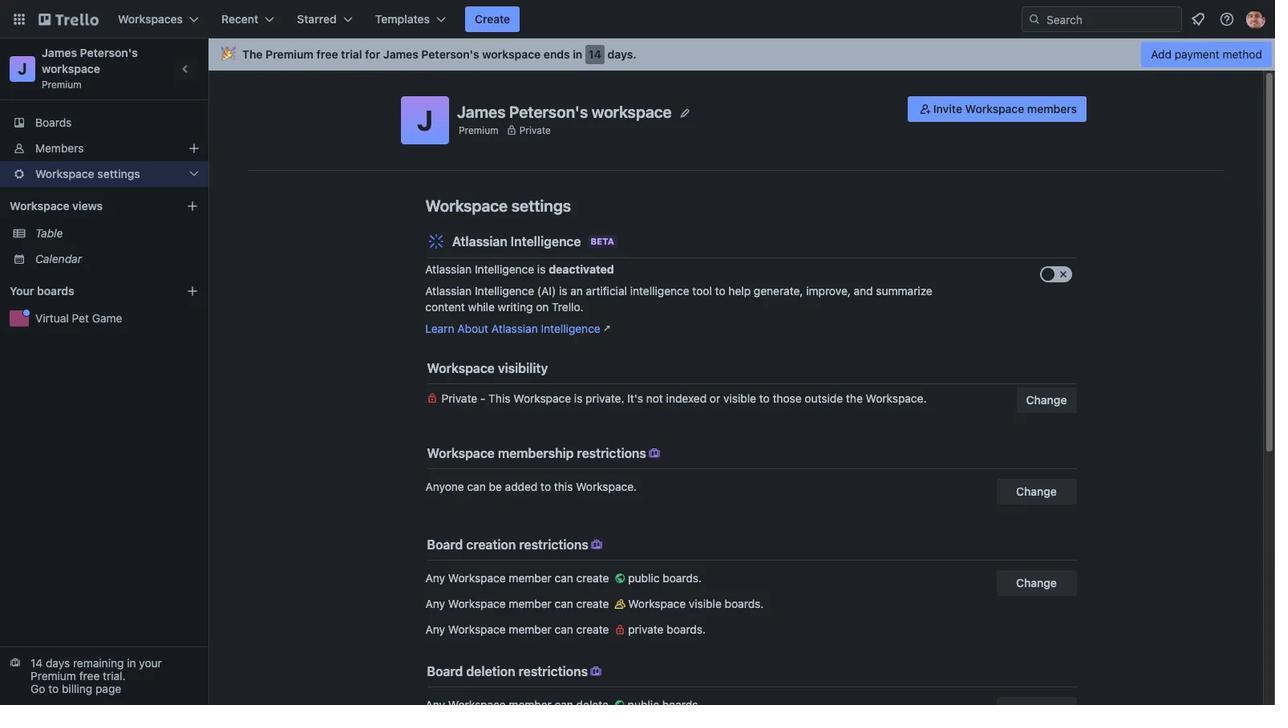 Task type: vqa. For each thing, say whether or not it's contained in the screenshot.
recent Popup Button
yes



Task type: describe. For each thing, give the bounding box(es) containing it.
j for j "link"
[[18, 59, 27, 78]]

artificial
[[586, 284, 628, 298]]

it's
[[628, 392, 644, 405]]

0 vertical spatial is
[[538, 262, 546, 276]]

billing
[[62, 682, 92, 696]]

🎉 the premium free trial for james peterson's workspace ends in 14 days.
[[221, 47, 637, 61]]

templates
[[375, 12, 430, 26]]

atlassian down writing
[[492, 322, 538, 335]]

remaining
[[73, 656, 124, 670]]

members
[[35, 141, 84, 155]]

about
[[458, 322, 489, 335]]

an
[[571, 284, 583, 298]]

virtual
[[35, 311, 69, 325]]

workspace settings button
[[0, 161, 209, 187]]

public boards.
[[629, 571, 702, 585]]

1 horizontal spatial workspace settings
[[426, 197, 571, 215]]

1 vertical spatial is
[[559, 284, 568, 298]]

intelligence down trello.
[[541, 322, 601, 335]]

summarize
[[877, 284, 933, 298]]

0 vertical spatial in
[[573, 47, 583, 61]]

james peterson's workspace
[[457, 102, 672, 121]]

1 horizontal spatial peterson's
[[422, 47, 480, 61]]

go
[[30, 682, 45, 696]]

14 days remaining in your premium free trial. go to billing page
[[30, 656, 162, 696]]

starred button
[[288, 6, 362, 32]]

private boards.
[[629, 623, 706, 636]]

pet
[[72, 311, 89, 325]]

james peterson (jamespeterson93) image
[[1247, 10, 1266, 29]]

membership
[[498, 446, 574, 461]]

change link
[[997, 571, 1077, 596]]

those
[[773, 392, 802, 405]]

be
[[489, 480, 502, 494]]

virtual pet game
[[35, 311, 122, 325]]

to left those
[[760, 392, 770, 405]]

j link
[[10, 56, 35, 82]]

premium inside "14 days remaining in your premium free trial. go to billing page"
[[30, 669, 76, 683]]

calendar
[[35, 252, 82, 266]]

free inside "14 days remaining in your premium free trial. go to billing page"
[[79, 669, 100, 683]]

any workspace member can create for public boards.
[[426, 571, 612, 585]]

virtual pet game link
[[35, 311, 199, 327]]

days
[[46, 656, 70, 670]]

can for private boards.
[[555, 623, 574, 636]]

or
[[710, 392, 721, 405]]

atlassian intelligence is deactivated atlassian intelligence (ai) is an artificial intelligence tool to help generate, improve, and summarize content while writing on trello.
[[426, 262, 933, 314]]

workspace visibility
[[427, 361, 548, 376]]

invite
[[934, 102, 963, 116]]

invite workspace members
[[934, 102, 1078, 116]]

on
[[536, 300, 549, 314]]

confetti image
[[221, 47, 236, 61]]

atlassian intelligence
[[453, 234, 581, 249]]

trial
[[341, 47, 362, 61]]

and
[[854, 284, 874, 298]]

anyone
[[426, 480, 464, 494]]

workspace views
[[10, 199, 103, 213]]

workspace inside workspace settings dropdown button
[[35, 167, 94, 181]]

create for workspace visible boards.
[[577, 597, 609, 611]]

in inside "14 days remaining in your premium free trial. go to billing page"
[[127, 656, 136, 670]]

boards link
[[0, 110, 209, 136]]

writing
[[498, 300, 533, 314]]

your boards
[[10, 284, 74, 298]]

templates button
[[366, 6, 456, 32]]

restrictions for board creation restrictions
[[519, 538, 589, 552]]

workspace for james peterson's workspace premium
[[42, 62, 100, 75]]

2 horizontal spatial is
[[575, 392, 583, 405]]

private for private
[[520, 124, 551, 136]]

anyone can be added to this workspace.
[[426, 480, 637, 494]]

1 vertical spatial boards.
[[725, 597, 764, 611]]

1 vertical spatial change button
[[997, 479, 1077, 505]]

help
[[729, 284, 751, 298]]

1 horizontal spatial visible
[[724, 392, 757, 405]]

boards
[[35, 116, 72, 129]]

workspaces button
[[108, 6, 209, 32]]

improve,
[[807, 284, 851, 298]]

0 vertical spatial workspace
[[483, 47, 541, 61]]

add payment method
[[1152, 47, 1263, 61]]

member for public boards.
[[509, 571, 552, 585]]

search image
[[1029, 13, 1042, 26]]

for
[[365, 47, 381, 61]]

workspace settings inside dropdown button
[[35, 167, 140, 181]]

change for change button to the bottom
[[1017, 485, 1058, 498]]

page
[[95, 682, 121, 696]]

workspace inside invite workspace members button
[[966, 102, 1025, 116]]

boards. for private boards.
[[667, 623, 706, 636]]

premium inside james peterson's workspace premium
[[42, 79, 82, 91]]

your boards with 1 items element
[[10, 282, 162, 301]]

recent button
[[212, 6, 284, 32]]

james for james peterson's workspace
[[457, 102, 506, 121]]

settings inside workspace settings dropdown button
[[97, 167, 140, 181]]

your
[[10, 284, 34, 298]]

workspaces
[[118, 12, 183, 26]]

1 horizontal spatial free
[[317, 47, 338, 61]]

primary element
[[0, 0, 1276, 39]]

create
[[475, 12, 511, 26]]

private - this workspace is private. it's not indexed or visible to those outside the workspace.
[[442, 392, 927, 405]]

atlassian up content
[[426, 284, 472, 298]]

views
[[72, 199, 103, 213]]

1 horizontal spatial workspace.
[[866, 392, 927, 405]]

added
[[505, 480, 538, 494]]

add payment method link
[[1142, 42, 1273, 67]]

board for board creation restrictions
[[427, 538, 463, 552]]

james for james peterson's workspace premium
[[42, 46, 77, 59]]

private.
[[586, 392, 625, 405]]

any for private boards.
[[426, 623, 445, 636]]

add
[[1152, 47, 1172, 61]]



Task type: locate. For each thing, give the bounding box(es) containing it.
2 member from the top
[[509, 597, 552, 611]]

1 vertical spatial board
[[427, 664, 463, 679]]

restrictions for workspace membership restrictions
[[577, 446, 647, 461]]

members link
[[0, 136, 209, 161]]

can for workspace visible boards.
[[555, 597, 574, 611]]

game
[[92, 311, 122, 325]]

board deletion restrictions
[[427, 664, 588, 679]]

0 vertical spatial private
[[520, 124, 551, 136]]

in left your
[[127, 656, 136, 670]]

table link
[[35, 225, 199, 242]]

workspace membership restrictions
[[427, 446, 647, 461]]

create for private boards.
[[577, 623, 609, 636]]

restrictions down 'this'
[[519, 538, 589, 552]]

1 horizontal spatial 14
[[589, 47, 602, 61]]

payment
[[1175, 47, 1220, 61]]

beta
[[591, 236, 615, 246]]

j inside "link"
[[18, 59, 27, 78]]

visibility
[[498, 361, 548, 376]]

1 vertical spatial restrictions
[[519, 538, 589, 552]]

2 create from the top
[[577, 597, 609, 611]]

restrictions for board deletion restrictions
[[519, 664, 588, 679]]

this
[[554, 480, 573, 494]]

outside
[[805, 392, 844, 405]]

this
[[489, 392, 511, 405]]

open information menu image
[[1220, 11, 1236, 27]]

while
[[468, 300, 495, 314]]

to inside "14 days remaining in your premium free trial. go to billing page"
[[48, 682, 59, 696]]

method
[[1223, 47, 1263, 61]]

intelligence up deactivated
[[511, 234, 581, 249]]

1 vertical spatial change
[[1017, 485, 1058, 498]]

james right the for
[[383, 47, 419, 61]]

0 vertical spatial change
[[1027, 393, 1068, 407]]

peterson's inside james peterson's workspace premium
[[80, 46, 138, 59]]

1 vertical spatial free
[[79, 669, 100, 683]]

1 horizontal spatial is
[[559, 284, 568, 298]]

not
[[647, 392, 664, 405]]

1 horizontal spatial private
[[520, 124, 551, 136]]

0 horizontal spatial private
[[442, 392, 478, 405]]

1 vertical spatial in
[[127, 656, 136, 670]]

create button
[[465, 6, 520, 32]]

3 member from the top
[[509, 623, 552, 636]]

private
[[629, 623, 664, 636]]

0 vertical spatial change button
[[1017, 388, 1077, 413]]

3 any workspace member can create from the top
[[426, 623, 612, 636]]

1 any workspace member can create from the top
[[426, 571, 612, 585]]

14
[[589, 47, 602, 61], [30, 656, 43, 670]]

in
[[573, 47, 583, 61], [127, 656, 136, 670]]

1 horizontal spatial james
[[383, 47, 419, 61]]

intelligence up writing
[[475, 284, 535, 298]]

private left -
[[442, 392, 478, 405]]

0 vertical spatial restrictions
[[577, 446, 647, 461]]

the
[[242, 47, 263, 61]]

public
[[629, 571, 660, 585]]

any workspace member can create for workspace visible boards.
[[426, 597, 612, 611]]

2 vertical spatial restrictions
[[519, 664, 588, 679]]

atlassian right atlassian intelligence logo
[[453, 234, 508, 249]]

workspace down create button
[[483, 47, 541, 61]]

invite workspace members button
[[908, 96, 1087, 122]]

0 horizontal spatial james
[[42, 46, 77, 59]]

j for j button
[[417, 104, 433, 136]]

2 vertical spatial change
[[1017, 576, 1058, 590]]

board creation restrictions
[[427, 538, 589, 552]]

14 inside "14 days remaining in your premium free trial. go to billing page"
[[30, 656, 43, 670]]

2 vertical spatial workspace
[[592, 102, 672, 121]]

create
[[577, 571, 609, 585], [577, 597, 609, 611], [577, 623, 609, 636]]

settings up atlassian intelligence at the top left of page
[[512, 197, 571, 215]]

is up (ai)
[[538, 262, 546, 276]]

0 vertical spatial settings
[[97, 167, 140, 181]]

j button
[[401, 96, 449, 144]]

create a view image
[[186, 200, 199, 213]]

workspace inside james peterson's workspace premium
[[42, 62, 100, 75]]

0 horizontal spatial is
[[538, 262, 546, 276]]

private down james peterson's workspace
[[520, 124, 551, 136]]

visible right or
[[724, 392, 757, 405]]

0 vertical spatial create
[[577, 571, 609, 585]]

create for public boards.
[[577, 571, 609, 585]]

james down the back to home image
[[42, 46, 77, 59]]

0 vertical spatial free
[[317, 47, 338, 61]]

to inside atlassian intelligence is deactivated atlassian intelligence (ai) is an artificial intelligence tool to help generate, improve, and summarize content while writing on trello.
[[716, 284, 726, 298]]

atlassian intelligence logo image
[[427, 232, 446, 251]]

1 vertical spatial settings
[[512, 197, 571, 215]]

2 horizontal spatial james
[[457, 102, 506, 121]]

j down 🎉 the premium free trial for james peterson's workspace ends in 14 days.
[[417, 104, 433, 136]]

0 vertical spatial any
[[426, 571, 445, 585]]

change
[[1027, 393, 1068, 407], [1017, 485, 1058, 498], [1017, 576, 1058, 590]]

0 horizontal spatial workspace.
[[576, 480, 637, 494]]

intelligence
[[631, 284, 690, 298]]

peterson's down the back to home image
[[80, 46, 138, 59]]

board left creation
[[427, 538, 463, 552]]

1 horizontal spatial settings
[[512, 197, 571, 215]]

0 horizontal spatial free
[[79, 669, 100, 683]]

1 horizontal spatial workspace
[[483, 47, 541, 61]]

1 horizontal spatial j
[[417, 104, 433, 136]]

0 horizontal spatial settings
[[97, 167, 140, 181]]

starred
[[297, 12, 337, 26]]

trello.
[[552, 300, 584, 314]]

workspace right j "link"
[[42, 62, 100, 75]]

workspace. right the at the right
[[866, 392, 927, 405]]

workspace visible boards.
[[629, 597, 764, 611]]

visible up private boards.
[[689, 597, 722, 611]]

1 vertical spatial any
[[426, 597, 445, 611]]

ends
[[544, 47, 570, 61]]

j left james peterson's workspace premium
[[18, 59, 27, 78]]

workspace for james peterson's workspace
[[592, 102, 672, 121]]

0 vertical spatial boards.
[[663, 571, 702, 585]]

to right go
[[48, 682, 59, 696]]

sm image
[[589, 537, 605, 553], [612, 571, 629, 587], [612, 622, 629, 638], [612, 697, 628, 705]]

any
[[426, 571, 445, 585], [426, 597, 445, 611], [426, 623, 445, 636]]

calendar link
[[35, 251, 199, 267]]

🎉
[[221, 47, 236, 61]]

3 any from the top
[[426, 623, 445, 636]]

1 vertical spatial visible
[[689, 597, 722, 611]]

14 left days.
[[589, 47, 602, 61]]

is left an
[[559, 284, 568, 298]]

any for public boards.
[[426, 571, 445, 585]]

to right tool
[[716, 284, 726, 298]]

to left 'this'
[[541, 480, 551, 494]]

1 vertical spatial workspace
[[42, 62, 100, 75]]

2 horizontal spatial peterson's
[[510, 102, 588, 121]]

add board image
[[186, 285, 199, 298]]

peterson's
[[80, 46, 138, 59], [422, 47, 480, 61], [510, 102, 588, 121]]

atlassian down atlassian intelligence logo
[[426, 262, 472, 276]]

intelligence
[[511, 234, 581, 249], [475, 262, 535, 276], [475, 284, 535, 298], [541, 322, 601, 335]]

0 notifications image
[[1189, 10, 1209, 29]]

intelligence down atlassian intelligence at the top left of page
[[475, 262, 535, 276]]

members
[[1028, 102, 1078, 116]]

james peterson's workspace link
[[42, 46, 141, 75]]

0 vertical spatial 14
[[589, 47, 602, 61]]

restrictions down private.
[[577, 446, 647, 461]]

peterson's for james peterson's workspace premium
[[80, 46, 138, 59]]

private for private - this workspace is private. it's not indexed or visible to those outside the workspace.
[[442, 392, 478, 405]]

1 member from the top
[[509, 571, 552, 585]]

james right j button
[[457, 102, 506, 121]]

learn
[[426, 322, 455, 335]]

creation
[[467, 538, 516, 552]]

1 vertical spatial j
[[417, 104, 433, 136]]

any for workspace visible boards.
[[426, 597, 445, 611]]

learn about atlassian intelligence
[[426, 322, 601, 335]]

change button
[[1017, 388, 1077, 413], [997, 479, 1077, 505]]

2 vertical spatial boards.
[[667, 623, 706, 636]]

settings down the members link in the top of the page
[[97, 167, 140, 181]]

boards.
[[663, 571, 702, 585], [725, 597, 764, 611], [667, 623, 706, 636]]

peterson's down the ends
[[510, 102, 588, 121]]

1 vertical spatial workspace.
[[576, 480, 637, 494]]

back to home image
[[39, 6, 99, 32]]

is left private.
[[575, 392, 583, 405]]

1 horizontal spatial in
[[573, 47, 583, 61]]

premium
[[266, 47, 314, 61], [42, 79, 82, 91], [459, 124, 499, 136], [30, 669, 76, 683]]

2 horizontal spatial workspace
[[592, 102, 672, 121]]

member
[[509, 571, 552, 585], [509, 597, 552, 611], [509, 623, 552, 636]]

deactivated
[[549, 262, 615, 276]]

0 vertical spatial board
[[427, 538, 463, 552]]

0 horizontal spatial 14
[[30, 656, 43, 670]]

member for private boards.
[[509, 623, 552, 636]]

0 horizontal spatial visible
[[689, 597, 722, 611]]

trial.
[[103, 669, 126, 683]]

0 vertical spatial any workspace member can create
[[426, 571, 612, 585]]

0 horizontal spatial peterson's
[[80, 46, 138, 59]]

peterson's for james peterson's workspace
[[510, 102, 588, 121]]

j inside button
[[417, 104, 433, 136]]

2 vertical spatial any workspace member can create
[[426, 623, 612, 636]]

2 vertical spatial member
[[509, 623, 552, 636]]

table
[[35, 226, 63, 240]]

peterson's down templates popup button
[[422, 47, 480, 61]]

0 vertical spatial j
[[18, 59, 27, 78]]

restrictions right deletion
[[519, 664, 588, 679]]

2 vertical spatial is
[[575, 392, 583, 405]]

can for public boards.
[[555, 571, 574, 585]]

0 vertical spatial member
[[509, 571, 552, 585]]

2 board from the top
[[427, 664, 463, 679]]

0 vertical spatial workspace.
[[866, 392, 927, 405]]

Search field
[[1042, 7, 1182, 31]]

1 any from the top
[[426, 571, 445, 585]]

board left deletion
[[427, 664, 463, 679]]

workspace settings down the members link in the top of the page
[[35, 167, 140, 181]]

1 create from the top
[[577, 571, 609, 585]]

content
[[426, 300, 465, 314]]

0 vertical spatial workspace settings
[[35, 167, 140, 181]]

your
[[139, 656, 162, 670]]

workspace down days.
[[592, 102, 672, 121]]

james inside james peterson's workspace premium
[[42, 46, 77, 59]]

2 vertical spatial create
[[577, 623, 609, 636]]

sm image
[[918, 101, 934, 117], [647, 445, 663, 461], [612, 596, 629, 612], [588, 664, 604, 680]]

1 vertical spatial workspace settings
[[426, 197, 571, 215]]

0 horizontal spatial j
[[18, 59, 27, 78]]

go to billing page link
[[30, 682, 121, 696]]

learn about atlassian intelligence link
[[426, 321, 947, 337]]

days.
[[608, 47, 637, 61]]

in right the ends
[[573, 47, 583, 61]]

board for board deletion restrictions
[[427, 664, 463, 679]]

sm image inside invite workspace members button
[[918, 101, 934, 117]]

14 left days
[[30, 656, 43, 670]]

banner containing 🎉
[[209, 39, 1276, 71]]

1 vertical spatial create
[[577, 597, 609, 611]]

0 horizontal spatial workspace settings
[[35, 167, 140, 181]]

2 vertical spatial any
[[426, 623, 445, 636]]

1 board from the top
[[427, 538, 463, 552]]

recent
[[222, 12, 259, 26]]

-
[[481, 392, 486, 405]]

workspace.
[[866, 392, 927, 405], [576, 480, 637, 494]]

indexed
[[667, 392, 707, 405]]

0 horizontal spatial in
[[127, 656, 136, 670]]

workspace navigation collapse icon image
[[175, 58, 197, 80]]

2 any workspace member can create from the top
[[426, 597, 612, 611]]

change for topmost change button
[[1027, 393, 1068, 407]]

any workspace member can create for private boards.
[[426, 623, 612, 636]]

1 vertical spatial any workspace member can create
[[426, 597, 612, 611]]

restrictions
[[577, 446, 647, 461], [519, 538, 589, 552], [519, 664, 588, 679]]

workspace
[[483, 47, 541, 61], [42, 62, 100, 75], [592, 102, 672, 121]]

1 vertical spatial 14
[[30, 656, 43, 670]]

the
[[847, 392, 863, 405]]

2 any from the top
[[426, 597, 445, 611]]

0 vertical spatial visible
[[724, 392, 757, 405]]

1 vertical spatial private
[[442, 392, 478, 405]]

0 horizontal spatial workspace
[[42, 62, 100, 75]]

3 create from the top
[[577, 623, 609, 636]]

boards. for public boards.
[[663, 571, 702, 585]]

1 vertical spatial member
[[509, 597, 552, 611]]

workspace settings up atlassian intelligence at the top left of page
[[426, 197, 571, 215]]

settings
[[97, 167, 140, 181], [512, 197, 571, 215]]

member for workspace visible boards.
[[509, 597, 552, 611]]

banner
[[209, 39, 1276, 71]]

board
[[427, 538, 463, 552], [427, 664, 463, 679]]

generate,
[[754, 284, 804, 298]]

deletion
[[467, 664, 516, 679]]

boards
[[37, 284, 74, 298]]

workspace. right 'this'
[[576, 480, 637, 494]]



